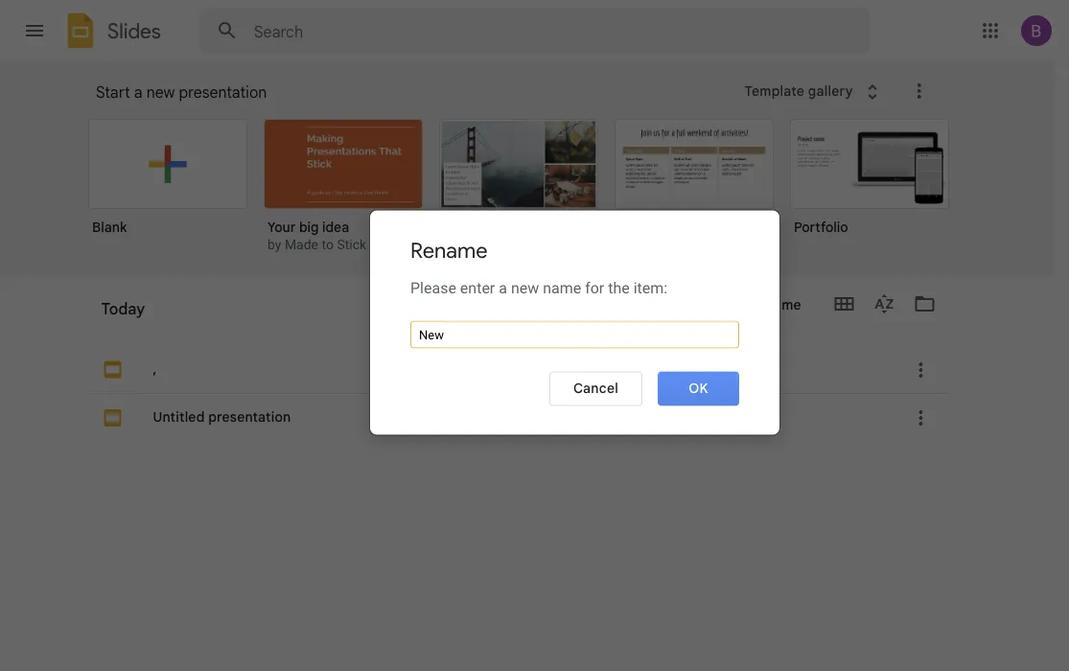 Task type: vqa. For each thing, say whether or not it's contained in the screenshot.
Rename
yes



Task type: locate. For each thing, give the bounding box(es) containing it.
0 vertical spatial new
[[147, 83, 175, 102]]

1 horizontal spatial new
[[511, 279, 540, 297]]

2 owned by me element from the top
[[555, 408, 674, 428]]

slides link
[[61, 12, 161, 54]]

0 vertical spatial owned by me element
[[555, 360, 674, 380]]

, option
[[86, 268, 950, 672]]

1 owned by me element from the top
[[555, 360, 674, 380]]

stick
[[337, 237, 367, 253]]

presentation down search image
[[179, 83, 267, 102]]

option
[[439, 119, 599, 249], [615, 119, 774, 249]]

owned by me element inside untitled presentation option
[[555, 408, 674, 428]]

by up "last opened by me 11:18 am" element
[[763, 297, 779, 313]]

owned by me element
[[555, 360, 674, 380], [555, 408, 674, 428]]

by down "your"
[[268, 237, 282, 253]]

a
[[134, 83, 143, 102], [499, 279, 508, 297]]

portfolio option
[[791, 119, 950, 249]]

template gallery button
[[733, 74, 897, 108]]

your
[[268, 219, 296, 236]]

start a new presentation
[[96, 83, 267, 102]]

last opened by me 11:07 am element
[[690, 408, 880, 428]]

None search field
[[200, 8, 870, 54]]

1 horizontal spatial option
[[615, 119, 774, 249]]

gallery
[[809, 83, 854, 99]]

0 horizontal spatial by
[[268, 237, 282, 253]]

ok
[[689, 380, 709, 397]]

by up 11:18 am
[[678, 308, 693, 325]]

last right "item:"
[[681, 297, 709, 313]]

last opened by me down "item:"
[[595, 308, 716, 325]]

owned by me element up cancel
[[555, 360, 674, 380]]

1 vertical spatial presentation
[[209, 409, 291, 426]]

your big idea option
[[264, 119, 423, 255]]

today
[[101, 299, 145, 319], [101, 307, 140, 324]]

rename dialog
[[369, 210, 781, 436]]

Please enter a new name for the item: text field
[[411, 321, 740, 349]]

cancel
[[574, 380, 619, 397]]

11:18 am
[[690, 362, 747, 378]]

me
[[782, 297, 802, 313], [697, 308, 716, 325], [555, 362, 574, 378], [555, 410, 574, 426]]

1 vertical spatial new
[[511, 279, 540, 297]]

a inside 'dialog'
[[499, 279, 508, 297]]

1 vertical spatial a
[[499, 279, 508, 297]]

last down the
[[595, 308, 623, 325]]

opened down "item:"
[[626, 308, 674, 325]]

2 today from the top
[[101, 307, 140, 324]]

2 horizontal spatial by
[[763, 297, 779, 313]]

new left name
[[511, 279, 540, 297]]

rename heading
[[411, 238, 488, 264]]

last opened by me 11:18 am element
[[690, 360, 880, 380]]

a right start
[[134, 83, 143, 102]]

new inside heading
[[147, 83, 175, 102]]

a right enter
[[499, 279, 508, 297]]

today for ,
[[101, 307, 140, 324]]

me inside untitled presentation option
[[555, 410, 574, 426]]

new right start
[[147, 83, 175, 102]]

new
[[147, 83, 175, 102], [511, 279, 540, 297]]

blank
[[92, 219, 127, 236]]

list box
[[88, 115, 971, 278], [86, 268, 950, 672]]

untitled presentation
[[153, 409, 291, 426]]

,
[[153, 361, 157, 378]]

1 today from the top
[[101, 299, 145, 319]]

please
[[411, 279, 457, 297]]

a inside heading
[[134, 83, 143, 102]]

0 horizontal spatial option
[[439, 119, 599, 249]]

last opened by me
[[681, 297, 802, 313], [595, 308, 716, 325]]

me down please enter a new name for the item: text field
[[555, 362, 574, 378]]

presentation
[[179, 83, 267, 102], [209, 409, 291, 426]]

list box containing ,
[[86, 268, 950, 672]]

1 horizontal spatial a
[[499, 279, 508, 297]]

today inside heading
[[101, 299, 145, 319]]

your big idea by made to stick
[[268, 219, 367, 253]]

last opened by me up 11:18 am
[[681, 297, 802, 313]]

last
[[681, 297, 709, 313], [595, 308, 623, 325]]

0 vertical spatial presentation
[[179, 83, 267, 102]]

0 horizontal spatial a
[[134, 83, 143, 102]]

by
[[268, 237, 282, 253], [763, 297, 779, 313], [678, 308, 693, 325]]

made
[[285, 237, 319, 253]]

start a new presentation heading
[[96, 61, 733, 123]]

me inside the , option
[[555, 362, 574, 378]]

opened up 11:18 am
[[712, 297, 760, 313]]

1 horizontal spatial opened
[[712, 297, 760, 313]]

1 vertical spatial owned by me element
[[555, 408, 674, 428]]

today for last opened by me
[[101, 299, 145, 319]]

opened
[[712, 297, 760, 313], [626, 308, 674, 325]]

0 vertical spatial a
[[134, 83, 143, 102]]

0 horizontal spatial new
[[147, 83, 175, 102]]

owned by me element down cancel button
[[555, 408, 674, 428]]

presentation right the untitled
[[209, 409, 291, 426]]

me down cancel button
[[555, 410, 574, 426]]



Task type: describe. For each thing, give the bounding box(es) containing it.
name
[[543, 279, 582, 297]]

untitled presentation option
[[86, 317, 950, 672]]

1 horizontal spatial by
[[678, 308, 693, 325]]

blank option
[[88, 119, 248, 249]]

list box containing blank
[[88, 115, 971, 278]]

new inside rename 'dialog'
[[511, 279, 540, 297]]

idea
[[322, 219, 349, 236]]

start
[[96, 83, 130, 102]]

owned by me element for untitled presentation
[[555, 408, 674, 428]]

0 horizontal spatial opened
[[626, 308, 674, 325]]

enter
[[460, 279, 495, 297]]

portfolio
[[795, 219, 849, 236]]

for
[[586, 279, 605, 297]]

to
[[322, 237, 334, 253]]

rename
[[411, 238, 488, 264]]

1 option from the left
[[439, 119, 599, 249]]

search image
[[208, 12, 247, 50]]

owned by me element for ,
[[555, 360, 674, 380]]

cancel button
[[550, 372, 643, 406]]

template
[[745, 83, 805, 99]]

big
[[299, 219, 319, 236]]

template gallery
[[745, 83, 854, 99]]

2 option from the left
[[615, 119, 774, 249]]

ok button
[[658, 372, 740, 406]]

made to stick link
[[285, 237, 367, 253]]

slides
[[107, 18, 161, 44]]

please enter a new name for the item:
[[411, 279, 668, 297]]

the
[[609, 279, 630, 297]]

me up 11:18 am
[[697, 308, 716, 325]]

by inside your big idea by made to stick
[[268, 237, 282, 253]]

today heading
[[86, 277, 471, 339]]

presentation inside heading
[[179, 83, 267, 102]]

1 horizontal spatial last
[[681, 297, 709, 313]]

me up "last opened by me 11:18 am" element
[[782, 297, 802, 313]]

0 horizontal spatial last
[[595, 308, 623, 325]]

presentation inside option
[[209, 409, 291, 426]]

untitled
[[153, 409, 205, 426]]

item:
[[634, 279, 668, 297]]



